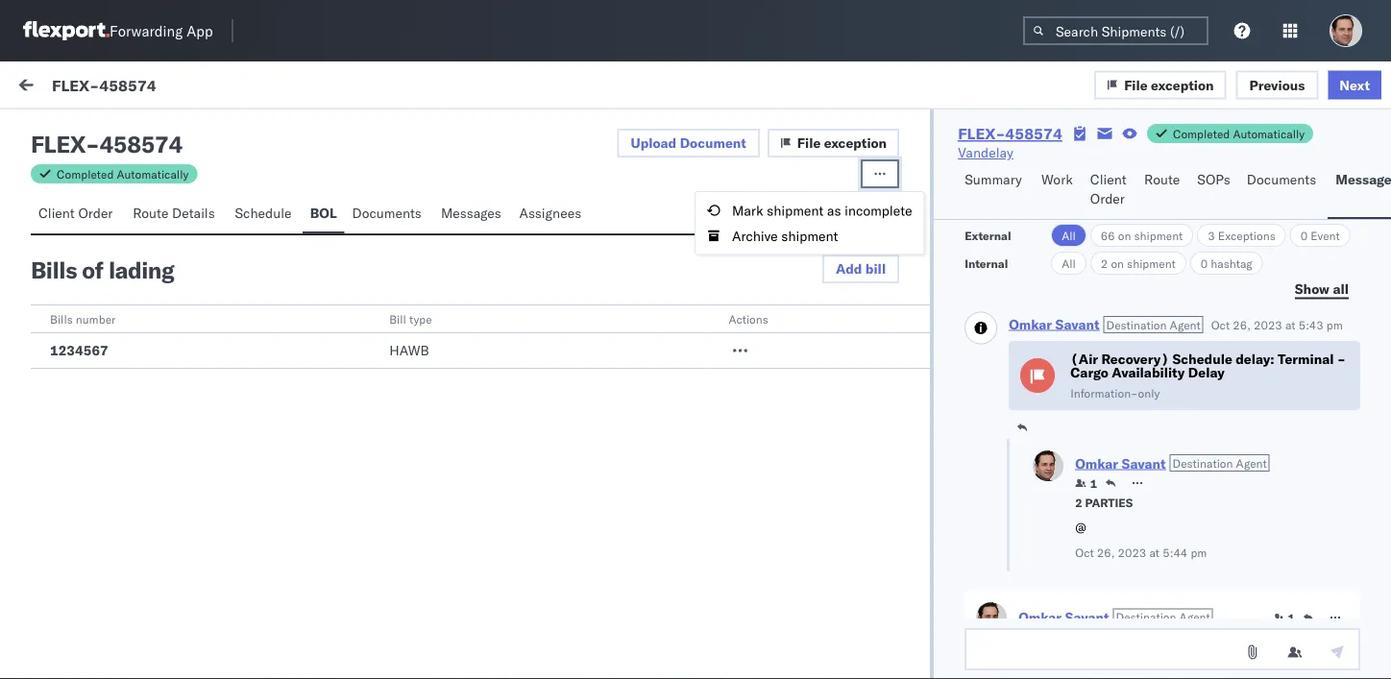 Task type: vqa. For each thing, say whether or not it's contained in the screenshot.
14,
no



Task type: describe. For each thing, give the bounding box(es) containing it.
pm for 7:00
[[600, 310, 620, 327]]

savant up test.
[[137, 208, 179, 225]]

am
[[65, 328, 84, 344]]

oct 26, 2023 at 5:43 pm
[[1211, 318, 1343, 332]]

edt for oct 26, 2023, 7:22 pm edt
[[623, 223, 648, 240]]

latent messaging test.
[[58, 241, 196, 258]]

item/shipment
[[1156, 167, 1235, 181]]

shipment down 66 on shipment at right
[[1127, 256, 1176, 270]]

0 vertical spatial completed automatically
[[1173, 126, 1305, 141]]

0 vertical spatial 1
[[1090, 476, 1098, 491]]

add
[[836, 260, 862, 277]]

bills for bills of lading
[[31, 256, 77, 284]]

1 horizontal spatial client order button
[[1083, 162, 1137, 219]]

commendation
[[132, 328, 223, 344]]

on for 66
[[1118, 228, 1131, 243]]

shipment up 2 on shipment
[[1134, 228, 1183, 243]]

client for left the "client order" button
[[38, 205, 75, 221]]

archive shipment
[[732, 227, 838, 244]]

show all button
[[1284, 275, 1361, 304]]

to
[[267, 328, 279, 344]]

internal (0)
[[129, 122, 204, 139]]

0 vertical spatial destination
[[1106, 318, 1167, 332]]

0 for 0 hashtag
[[1201, 256, 1208, 270]]

of
[[82, 256, 103, 284]]

(air
[[1071, 351, 1098, 368]]

oct inside @ oct 26, 2023 at 5:44 pm
[[1075, 545, 1094, 560]]

internal for internal (0)
[[129, 122, 176, 139]]

import
[[143, 79, 183, 96]]

0 vertical spatial agent
[[1170, 318, 1201, 332]]

upload
[[631, 135, 677, 151]]

1 horizontal spatial exception
[[1151, 76, 1214, 93]]

upload document
[[631, 135, 746, 151]]

flex- 1854269
[[1084, 310, 1183, 327]]

messages
[[441, 205, 501, 221]]

bills for bills number
[[50, 312, 73, 326]]

(0) for internal (0)
[[179, 122, 204, 139]]

bill
[[389, 312, 406, 326]]

5:44
[[1163, 545, 1188, 560]]

all button for 2
[[1051, 252, 1087, 275]]

delay:
[[1236, 351, 1275, 368]]

savant down lading
[[137, 295, 179, 311]]

route for route
[[1145, 171, 1180, 188]]

import work
[[143, 79, 218, 96]]

mark shipment as incomplete
[[732, 202, 912, 219]]

internal (0) button
[[121, 113, 216, 151]]

work button
[[1034, 162, 1083, 219]]

flex- up 2 on shipment
[[1084, 223, 1125, 240]]

bol
[[310, 205, 337, 221]]

schedule inside (air recovery) schedule delay: terminal - cargo availability delay information-only
[[1173, 351, 1233, 368]]

shipment up archive shipment
[[767, 202, 824, 219]]

1 horizontal spatial file
[[1124, 76, 1148, 93]]

test.
[[168, 241, 196, 258]]

destination for bottommost omkar savant button
[[1116, 610, 1177, 624]]

related work item/shipment
[[1085, 167, 1235, 181]]

0 horizontal spatial completed automatically
[[57, 167, 189, 181]]

0 vertical spatial 2023
[[1254, 318, 1283, 332]]

i am filing a commendation report to improve your morale!
[[58, 328, 410, 344]]

bill type
[[389, 312, 432, 326]]

order for left the "client order" button
[[78, 205, 113, 221]]

flex- right my
[[52, 75, 99, 94]]

messages button
[[433, 196, 512, 234]]

morale!
[[364, 328, 410, 344]]

improve
[[282, 328, 331, 344]]

resize handle column header for message
[[445, 160, 468, 679]]

route details
[[133, 205, 215, 221]]

2 vertical spatial agent
[[1180, 610, 1210, 624]]

0 horizontal spatial automatically
[[117, 167, 189, 181]]

as
[[827, 202, 841, 219]]

vandelay
[[958, 144, 1014, 161]]

schedule inside schedule 'button'
[[235, 205, 292, 221]]

vandelay link
[[958, 143, 1014, 162]]

archive
[[732, 227, 778, 244]]

lading
[[109, 256, 174, 284]]

2 vertical spatial omkar savant button
[[1019, 609, 1109, 626]]

document
[[680, 135, 746, 151]]

previous
[[1250, 76, 1305, 93]]

2 for 2 on shipment
[[1101, 256, 1108, 270]]

shipment down mark shipment as incomplete
[[781, 227, 838, 244]]

omkar savant destination agent for bottommost omkar savant button
[[1019, 609, 1210, 626]]

hawb
[[389, 342, 429, 359]]

(0) for external (0)
[[85, 122, 110, 139]]

next
[[1340, 76, 1370, 93]]

2023, for 7:22
[[526, 223, 564, 240]]

bills number
[[50, 312, 116, 326]]

sops button
[[1190, 162, 1239, 219]]

all button for 66
[[1051, 224, 1087, 247]]

summary
[[965, 171, 1022, 188]]

delay
[[1188, 364, 1225, 381]]

oct for oct 26, 2023, 7:22 pm edt
[[476, 223, 498, 240]]

2 parties button
[[1075, 493, 1133, 510]]

- right archive
[[780, 223, 789, 240]]

filing
[[87, 328, 118, 344]]

schedule button
[[227, 196, 303, 234]]

2 horizontal spatial message
[[1336, 171, 1391, 188]]

1 horizontal spatial client order
[[1090, 171, 1127, 207]]

0 vertical spatial omkar savant button
[[1009, 316, 1100, 332]]

1854269
[[1125, 310, 1183, 327]]

1 vertical spatial omkar savant button
[[1075, 455, 1166, 472]]

cargo
[[1071, 364, 1109, 381]]

flex- up the vandelay
[[958, 124, 1005, 143]]

2 on shipment
[[1101, 256, 1176, 270]]

report
[[226, 328, 263, 344]]

flex- 2271801
[[1084, 492, 1183, 509]]

1 horizontal spatial documents button
[[1239, 162, 1328, 219]]

mark
[[732, 202, 763, 219]]

1 horizontal spatial pm
[[1327, 318, 1343, 332]]

forwarding app
[[110, 22, 213, 40]]

type
[[409, 312, 432, 326]]

savant down the @ on the right bottom
[[1065, 609, 1109, 626]]

work for my
[[55, 74, 105, 100]]

app
[[187, 22, 213, 40]]

savant up 2271801
[[1122, 455, 1166, 472]]

66 on shipment
[[1101, 228, 1183, 243]]

oct for oct 26, 2023, 7:00 pm edt
[[476, 310, 498, 327]]

458574 down forwarding app link
[[99, 75, 156, 94]]

next button
[[1328, 70, 1382, 99]]

26, inside @ oct 26, 2023 at 5:44 pm
[[1097, 545, 1115, 560]]

on for 2
[[1111, 256, 1124, 270]]

0 horizontal spatial message button
[[247, 61, 343, 113]]

3
[[1208, 228, 1215, 243]]

show
[[1295, 280, 1330, 297]]

0 horizontal spatial documents
[[352, 205, 422, 221]]

external (0) button
[[23, 113, 121, 151]]

0 for 0 event
[[1301, 228, 1308, 243]]

0 horizontal spatial message
[[60, 167, 106, 181]]

show all
[[1295, 280, 1349, 297]]

2 resize handle column header from the left
[[749, 160, 772, 679]]

a
[[121, 328, 128, 344]]

flex
[[31, 130, 86, 159]]

at inside @ oct 26, 2023 at 5:44 pm
[[1150, 545, 1160, 560]]

0 horizontal spatial client order
[[38, 205, 113, 221]]

0 horizontal spatial client order button
[[31, 196, 125, 234]]

26, for oct 26, 2023, 7:22 pm edt
[[502, 223, 523, 240]]

information-
[[1071, 386, 1138, 400]]

edt for oct 26, 2023, 7:00 pm edt
[[623, 310, 648, 327]]

oct 26, 2023, 7:22 pm edt
[[476, 223, 648, 240]]

flex- down @ oct 26, 2023 at 5:44 pm
[[1084, 608, 1125, 625]]

1 vertical spatial message button
[[1328, 162, 1391, 219]]

1 horizontal spatial flex-458574
[[958, 124, 1063, 143]]

1 button for bottommost omkar savant button
[[1273, 610, 1295, 626]]

0 hashtag
[[1201, 256, 1253, 270]]

parties
[[1085, 495, 1133, 510]]

1 horizontal spatial file exception
[[1124, 76, 1214, 93]]

recovery)
[[1102, 351, 1169, 368]]

66
[[1101, 228, 1115, 243]]

7:00
[[567, 310, 596, 327]]

incomplete
[[845, 202, 912, 219]]

event
[[1311, 228, 1340, 243]]

26, for oct 26, 2023 at 5:43 pm
[[1233, 318, 1251, 332]]

resize handle column header for related work item/shipment
[[1357, 160, 1380, 679]]

related
[[1085, 167, 1125, 181]]

0 event
[[1301, 228, 1340, 243]]

1 horizontal spatial at
[[1286, 318, 1296, 332]]



Task type: locate. For each thing, give the bounding box(es) containing it.
all for 2
[[1062, 256, 1076, 270]]

pm right 7:00
[[600, 310, 620, 327]]

2 omkar savant from the top
[[93, 295, 179, 311]]

work inside 'button'
[[1042, 171, 1073, 188]]

work right related
[[1128, 167, 1153, 181]]

completed automatically down flex - 458574
[[57, 167, 189, 181]]

all
[[1333, 280, 1349, 297]]

i
[[58, 328, 62, 344]]

pm right 5:44
[[1191, 545, 1207, 560]]

message
[[254, 79, 311, 96], [60, 167, 106, 181], [1336, 171, 1391, 188]]

details
[[172, 205, 215, 221]]

1234567
[[50, 342, 108, 359]]

internal down summary button
[[965, 256, 1008, 270]]

schedule left bol
[[235, 205, 292, 221]]

file exception up category
[[797, 135, 887, 151]]

assignees
[[519, 205, 582, 221]]

0 vertical spatial automatically
[[1233, 126, 1305, 141]]

0 horizontal spatial internal
[[129, 122, 176, 139]]

destination down 5:44
[[1116, 610, 1177, 624]]

0 vertical spatial pm
[[1327, 318, 1343, 332]]

omkar savant button up (air
[[1009, 316, 1100, 332]]

oct for oct 26, 2023 at 5:43 pm
[[1211, 318, 1230, 332]]

(0) inside button
[[85, 122, 110, 139]]

order for the right the "client order" button
[[1090, 190, 1125, 207]]

flex-458574 link
[[958, 124, 1063, 143]]

destination up 2271801
[[1173, 456, 1233, 470]]

all for 66
[[1062, 228, 1076, 243]]

forwarding
[[110, 22, 183, 40]]

26, down assignees
[[502, 223, 523, 240]]

client order button up latent on the top left
[[31, 196, 125, 234]]

1 resize handle column header from the left
[[445, 160, 468, 679]]

route button
[[1137, 162, 1190, 219]]

availability
[[1112, 364, 1185, 381]]

0 vertical spatial schedule
[[235, 205, 292, 221]]

flex- up the @ on the right bottom
[[1084, 492, 1125, 509]]

26, left 7:00
[[502, 310, 523, 327]]

0 vertical spatial on
[[1118, 228, 1131, 243]]

1 horizontal spatial completed
[[1173, 126, 1230, 141]]

26, up delay:
[[1233, 318, 1251, 332]]

1 vertical spatial schedule
[[1173, 351, 1233, 368]]

- right 'actions'
[[780, 310, 789, 327]]

0 vertical spatial route
[[1145, 171, 1180, 188]]

external down my work
[[31, 122, 81, 139]]

resize handle column header for category
[[1053, 160, 1076, 679]]

0 vertical spatial flex- 458574
[[1084, 223, 1175, 240]]

1 vertical spatial flex-458574
[[958, 124, 1063, 143]]

on
[[1118, 228, 1131, 243], [1111, 256, 1124, 270]]

oct
[[476, 223, 498, 240], [476, 310, 498, 327], [1211, 318, 1230, 332], [1075, 545, 1094, 560]]

internal inside internal (0) button
[[129, 122, 176, 139]]

0 vertical spatial file
[[1124, 76, 1148, 93]]

all button left 2 on shipment
[[1051, 252, 1087, 275]]

edt
[[623, 223, 648, 240], [623, 310, 648, 327]]

assignees button
[[512, 196, 593, 234]]

2 down the 66
[[1101, 256, 1108, 270]]

1 vertical spatial bills
[[50, 312, 73, 326]]

2 all from the top
[[1062, 256, 1076, 270]]

omkar savant
[[93, 208, 179, 225], [93, 295, 179, 311]]

1 button
[[1075, 476, 1098, 491], [1273, 610, 1295, 626]]

bills up i
[[50, 312, 73, 326]]

0 vertical spatial work
[[55, 74, 105, 100]]

1 vertical spatial client
[[38, 205, 75, 221]]

exception up category
[[824, 135, 887, 151]]

client order up the 66
[[1090, 171, 1127, 207]]

work right import
[[186, 79, 218, 96]]

(0) inside button
[[179, 122, 204, 139]]

7:22
[[567, 223, 596, 240]]

- inside (air recovery) schedule delay: terminal - cargo availability delay information-only
[[1338, 351, 1346, 368]]

0 vertical spatial internal
[[129, 122, 176, 139]]

savant up (air
[[1056, 316, 1100, 332]]

destination
[[1106, 318, 1167, 332], [1173, 456, 1233, 470], [1116, 610, 1177, 624]]

0 horizontal spatial completed
[[57, 167, 114, 181]]

flexport. image
[[23, 21, 110, 40]]

omkar savant button
[[1009, 316, 1100, 332], [1075, 455, 1166, 472], [1019, 609, 1109, 626]]

458574 down import
[[99, 130, 182, 159]]

previous button
[[1236, 70, 1319, 99]]

2 inside button
[[1075, 495, 1083, 510]]

add bill button
[[823, 255, 900, 283]]

2 edt from the top
[[623, 310, 648, 327]]

458574
[[99, 75, 156, 94], [1005, 124, 1063, 143], [99, 130, 182, 159], [1125, 223, 1175, 240], [1125, 608, 1175, 625]]

1 vertical spatial completed
[[57, 167, 114, 181]]

1 vertical spatial edt
[[623, 310, 648, 327]]

completed automatically
[[1173, 126, 1305, 141], [57, 167, 189, 181]]

flex-458574 up the vandelay
[[958, 124, 1063, 143]]

1 2023, from the top
[[526, 223, 564, 240]]

2 vertical spatial omkar savant destination agent
[[1019, 609, 1210, 626]]

0 horizontal spatial work
[[186, 79, 218, 96]]

Search Shipments (/) text field
[[1023, 16, 1209, 45]]

2 up the @ on the right bottom
[[1075, 495, 1083, 510]]

26, for oct 26, 2023, 7:00 pm edt
[[502, 310, 523, 327]]

1 horizontal spatial 1
[[1288, 611, 1295, 625]]

1 horizontal spatial message button
[[1328, 162, 1391, 219]]

1 horizontal spatial work
[[1042, 171, 1073, 188]]

oct up delay
[[1211, 318, 1230, 332]]

automatically up route details
[[117, 167, 189, 181]]

documents up the exceptions
[[1247, 171, 1317, 188]]

omkar savant destination agent up 2271801
[[1075, 455, 1267, 472]]

1 vertical spatial work
[[1128, 167, 1153, 181]]

flex- 458574
[[1084, 223, 1175, 240], [1084, 608, 1175, 625]]

0 horizontal spatial 2023
[[1118, 545, 1147, 560]]

external
[[31, 122, 81, 139], [965, 228, 1012, 243]]

2 2023, from the top
[[526, 310, 564, 327]]

0 vertical spatial completed
[[1173, 126, 1230, 141]]

1 horizontal spatial 2023
[[1254, 318, 1283, 332]]

all left 2 on shipment
[[1062, 256, 1076, 270]]

1
[[1090, 476, 1098, 491], [1288, 611, 1295, 625]]

0 horizontal spatial 0
[[1201, 256, 1208, 270]]

omkar savant up the messaging
[[93, 208, 179, 225]]

0 vertical spatial client
[[1090, 171, 1127, 188]]

upload document button
[[617, 129, 760, 158]]

terminal
[[1278, 351, 1334, 368]]

all left the 66
[[1062, 228, 1076, 243]]

1 flex- 458574 from the top
[[1084, 223, 1175, 240]]

2023 left 5:44
[[1118, 545, 1147, 560]]

26, down 2 parties on the bottom of the page
[[1097, 545, 1115, 560]]

summary button
[[957, 162, 1034, 219]]

0 horizontal spatial pm
[[1191, 545, 1207, 560]]

omkar savant destination agent down @ oct 26, 2023 at 5:44 pm
[[1019, 609, 1210, 626]]

1 vertical spatial destination
[[1173, 456, 1233, 470]]

file down search shipments (/) text field
[[1124, 76, 1148, 93]]

0 vertical spatial work
[[186, 79, 218, 96]]

omkar savant button down the @ on the right bottom
[[1019, 609, 1109, 626]]

1 all button from the top
[[1051, 224, 1087, 247]]

my
[[19, 74, 50, 100]]

file
[[1124, 76, 1148, 93], [797, 135, 821, 151]]

1 vertical spatial file
[[797, 135, 821, 151]]

omkar savant down lading
[[93, 295, 179, 311]]

on right the 66
[[1118, 228, 1131, 243]]

documents button up 0 event
[[1239, 162, 1328, 219]]

flex- up (air
[[1084, 310, 1125, 327]]

-
[[86, 130, 99, 159], [780, 223, 789, 240], [780, 310, 789, 327], [1338, 351, 1346, 368]]

1 vertical spatial omkar savant destination agent
[[1075, 455, 1267, 472]]

1 vertical spatial pm
[[600, 310, 620, 327]]

pm for 7:22
[[600, 223, 620, 240]]

1 vertical spatial file exception
[[797, 135, 887, 151]]

sops
[[1198, 171, 1231, 188]]

destination up recovery)
[[1106, 318, 1167, 332]]

458574 down 5:44
[[1125, 608, 1175, 625]]

1 horizontal spatial 1 button
[[1273, 610, 1295, 626]]

0 vertical spatial exception
[[1151, 76, 1214, 93]]

2023,
[[526, 223, 564, 240], [526, 310, 564, 327]]

1 horizontal spatial external
[[965, 228, 1012, 243]]

2 (0) from the left
[[179, 122, 204, 139]]

category
[[781, 167, 828, 181]]

0 vertical spatial omkar savant destination agent
[[1009, 316, 1201, 332]]

0 horizontal spatial documents button
[[345, 196, 433, 234]]

external inside button
[[31, 122, 81, 139]]

0 horizontal spatial exception
[[824, 135, 887, 151]]

1 vertical spatial pm
[[1191, 545, 1207, 560]]

automatically down the previous button
[[1233, 126, 1305, 141]]

1 vertical spatial 2023
[[1118, 545, 1147, 560]]

external down summary button
[[965, 228, 1012, 243]]

oct down the @ on the right bottom
[[1075, 545, 1094, 560]]

1 vertical spatial route
[[133, 205, 169, 221]]

2023, for 7:00
[[526, 310, 564, 327]]

pm
[[600, 223, 620, 240], [600, 310, 620, 327]]

2 vertical spatial destination
[[1116, 610, 1177, 624]]

file exception down search shipments (/) text field
[[1124, 76, 1214, 93]]

0 vertical spatial bills
[[31, 256, 77, 284]]

edt right 7:00
[[623, 310, 648, 327]]

internal
[[129, 122, 176, 139], [965, 256, 1008, 270]]

destination for middle omkar savant button
[[1173, 456, 1233, 470]]

pm
[[1327, 318, 1343, 332], [1191, 545, 1207, 560]]

1 pm from the top
[[600, 223, 620, 240]]

bol button
[[303, 196, 345, 234]]

0 left hashtag
[[1201, 256, 1208, 270]]

all button left the 66
[[1051, 224, 1087, 247]]

4 resize handle column header from the left
[[1357, 160, 1380, 679]]

message button
[[247, 61, 343, 113], [1328, 162, 1391, 219]]

completed down flex - 458574
[[57, 167, 114, 181]]

exception down search shipments (/) text field
[[1151, 76, 1214, 93]]

0 horizontal spatial at
[[1150, 545, 1160, 560]]

- down my work
[[86, 130, 99, 159]]

0 vertical spatial external
[[31, 122, 81, 139]]

3 resize handle column header from the left
[[1053, 160, 1076, 679]]

order inside client order
[[1090, 190, 1125, 207]]

documents button right bol
[[345, 196, 433, 234]]

pm right 7:22
[[600, 223, 620, 240]]

flex- 458574 up 2 on shipment
[[1084, 223, 1175, 240]]

0 vertical spatial 1 button
[[1075, 476, 1098, 491]]

2023
[[1254, 318, 1283, 332], [1118, 545, 1147, 560]]

2023 up delay:
[[1254, 318, 1283, 332]]

file up category
[[797, 135, 821, 151]]

bills left "of"
[[31, 256, 77, 284]]

resize handle column header
[[445, 160, 468, 679], [749, 160, 772, 679], [1053, 160, 1076, 679], [1357, 160, 1380, 679]]

at left "5:43"
[[1286, 318, 1296, 332]]

(air recovery) schedule delay: terminal - cargo availability delay information-only
[[1071, 351, 1346, 400]]

schedule
[[235, 205, 292, 221], [1173, 351, 1233, 368]]

1 vertical spatial 1
[[1288, 611, 1295, 625]]

at left 5:44
[[1150, 545, 1160, 560]]

internal for internal
[[965, 256, 1008, 270]]

0 horizontal spatial 1
[[1090, 476, 1098, 491]]

0 left the event
[[1301, 228, 1308, 243]]

route left sops
[[1145, 171, 1180, 188]]

flex- 1366815
[[1084, 396, 1183, 413]]

number
[[76, 312, 116, 326]]

2023, left 7:00
[[526, 310, 564, 327]]

on down the 66
[[1111, 256, 1124, 270]]

schedule left delay:
[[1173, 351, 1233, 368]]

1 vertical spatial documents
[[352, 205, 422, 221]]

forwarding app link
[[23, 21, 213, 40]]

0 vertical spatial message button
[[247, 61, 343, 113]]

1 horizontal spatial (0)
[[179, 122, 204, 139]]

client for the right the "client order" button
[[1090, 171, 1127, 188]]

1 vertical spatial work
[[1042, 171, 1073, 188]]

1 (0) from the left
[[85, 122, 110, 139]]

omkar savant destination agent for middle omkar savant button
[[1075, 455, 1267, 472]]

all
[[1062, 228, 1076, 243], [1062, 256, 1076, 270]]

1 vertical spatial internal
[[965, 256, 1008, 270]]

2 all button from the top
[[1051, 252, 1087, 275]]

actions
[[729, 312, 769, 326]]

2 pm from the top
[[600, 310, 620, 327]]

client order button
[[1083, 162, 1137, 219], [31, 196, 125, 234]]

work left related
[[1042, 171, 1073, 188]]

1 vertical spatial omkar savant
[[93, 295, 179, 311]]

1 horizontal spatial route
[[1145, 171, 1180, 188]]

completed up item/shipment
[[1173, 126, 1230, 141]]

0 vertical spatial flex-458574
[[52, 75, 156, 94]]

0 horizontal spatial 2
[[1075, 495, 1083, 510]]

agent
[[1170, 318, 1201, 332], [1236, 456, 1267, 470], [1180, 610, 1210, 624]]

1 horizontal spatial internal
[[965, 256, 1008, 270]]

route details button
[[125, 196, 227, 234]]

edt right 7:22
[[623, 223, 648, 240]]

1 horizontal spatial schedule
[[1173, 351, 1233, 368]]

2 flex- 458574 from the top
[[1084, 608, 1175, 625]]

oct right type
[[476, 310, 498, 327]]

omkar savant button up flex- 2271801
[[1075, 455, 1166, 472]]

order down related
[[1090, 190, 1125, 207]]

oct down messages
[[476, 223, 498, 240]]

pm inside @ oct 26, 2023 at 5:44 pm
[[1191, 545, 1207, 560]]

hashtag
[[1211, 256, 1253, 270]]

2 for 2 parties
[[1075, 495, 1083, 510]]

None text field
[[965, 628, 1361, 671]]

0 vertical spatial 0
[[1301, 228, 1308, 243]]

458574 up the vandelay
[[1005, 124, 1063, 143]]

1 vertical spatial completed automatically
[[57, 167, 189, 181]]

client order
[[1090, 171, 1127, 207], [38, 205, 113, 221]]

1 horizontal spatial 2
[[1101, 256, 1108, 270]]

1 vertical spatial 1 button
[[1273, 610, 1295, 626]]

1 horizontal spatial work
[[1128, 167, 1153, 181]]

1 vertical spatial flex- 458574
[[1084, 608, 1175, 625]]

0 horizontal spatial route
[[133, 205, 169, 221]]

latent
[[58, 241, 97, 258]]

0 horizontal spatial (0)
[[85, 122, 110, 139]]

(0)
[[85, 122, 110, 139], [179, 122, 204, 139]]

client right the work 'button'
[[1090, 171, 1127, 188]]

route
[[1145, 171, 1180, 188], [133, 205, 169, 221]]

1 button for middle omkar savant button
[[1075, 476, 1098, 491]]

@
[[1075, 519, 1087, 536]]

omkar savant for test.
[[93, 208, 179, 225]]

my work
[[19, 74, 105, 100]]

1 horizontal spatial completed automatically
[[1173, 126, 1305, 141]]

omkar
[[93, 208, 134, 225], [93, 295, 134, 311], [1009, 316, 1052, 332], [1075, 455, 1119, 472], [1019, 609, 1062, 626]]

2023, down assignees
[[526, 223, 564, 240]]

flex- down cargo
[[1084, 396, 1125, 413]]

(0) down my work
[[85, 122, 110, 139]]

1 all from the top
[[1062, 228, 1076, 243]]

1 horizontal spatial message
[[254, 79, 311, 96]]

omkar savant for filing
[[93, 295, 179, 311]]

completed automatically up sops
[[1173, 126, 1305, 141]]

(0) down import work
[[179, 122, 204, 139]]

5:43
[[1299, 318, 1324, 332]]

1 omkar savant from the top
[[93, 208, 179, 225]]

1 vertical spatial automatically
[[117, 167, 189, 181]]

client
[[1090, 171, 1127, 188], [38, 205, 75, 221]]

0 vertical spatial documents
[[1247, 171, 1317, 188]]

1 horizontal spatial automatically
[[1233, 126, 1305, 141]]

external for external (0)
[[31, 122, 81, 139]]

1 vertical spatial 2023,
[[526, 310, 564, 327]]

route for route details
[[133, 205, 169, 221]]

0 vertical spatial omkar savant
[[93, 208, 179, 225]]

at
[[1286, 318, 1296, 332], [1150, 545, 1160, 560]]

2023 inside @ oct 26, 2023 at 5:44 pm
[[1118, 545, 1147, 560]]

1 vertical spatial agent
[[1236, 456, 1267, 470]]

0 vertical spatial pm
[[600, 223, 620, 240]]

work for related
[[1128, 167, 1153, 181]]

0 horizontal spatial external
[[31, 122, 81, 139]]

bill
[[866, 260, 886, 277]]

0 horizontal spatial file exception
[[797, 135, 887, 151]]

26,
[[502, 223, 523, 240], [502, 310, 523, 327], [1233, 318, 1251, 332], [1097, 545, 1115, 560]]

1 horizontal spatial documents
[[1247, 171, 1317, 188]]

route up the messaging
[[133, 205, 169, 221]]

completed
[[1173, 126, 1230, 141], [57, 167, 114, 181]]

flex-458574 down forwarding app link
[[52, 75, 156, 94]]

0 vertical spatial file exception
[[1124, 76, 1214, 93]]

client order button up the 66
[[1083, 162, 1137, 219]]

external for external
[[965, 228, 1012, 243]]

external (0)
[[31, 122, 110, 139]]

internal down import
[[129, 122, 176, 139]]

flex- 458574 down @ oct 26, 2023 at 5:44 pm
[[1084, 608, 1175, 625]]

0 horizontal spatial file
[[797, 135, 821, 151]]

458574 up 2 on shipment
[[1125, 223, 1175, 240]]

messaging
[[100, 241, 165, 258]]

- right terminal
[[1338, 351, 1346, 368]]

1 edt from the top
[[623, 223, 648, 240]]



